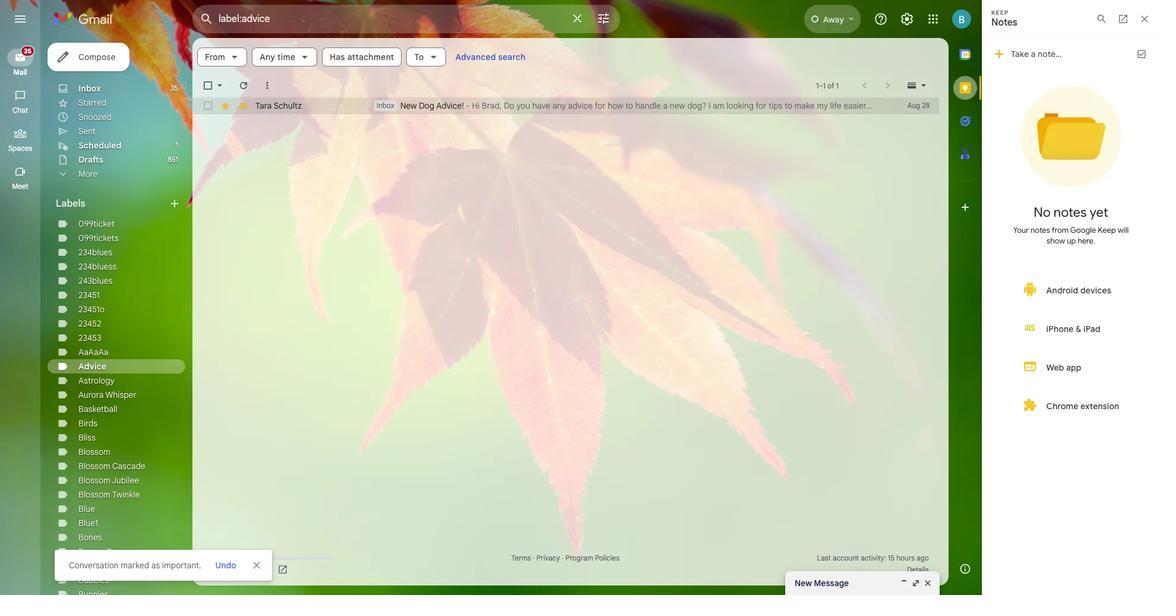 Task type: vqa. For each thing, say whether or not it's contained in the screenshot.
Program Policies link
yes



Task type: describe. For each thing, give the bounding box(es) containing it.
breeze elixir link
[[78, 561, 125, 572]]

footer containing terms
[[193, 553, 940, 577]]

a
[[663, 100, 668, 111]]

i
[[709, 100, 711, 111]]

has attachment button
[[322, 48, 402, 67]]

0.13 gb of 15 gb used
[[202, 566, 273, 575]]

-
[[466, 100, 470, 111]]

alert containing conversation marked as important.
[[19, 27, 963, 581]]

am
[[713, 100, 725, 111]]

gmail image
[[53, 7, 118, 31]]

policies
[[595, 554, 620, 563]]

0 vertical spatial 35
[[24, 47, 31, 55]]

snoozed
[[78, 112, 112, 122]]

advice
[[78, 361, 106, 372]]

1 horizontal spatial new
[[795, 578, 812, 589]]

243blues link
[[78, 276, 112, 286]]

15 for gb
[[237, 566, 243, 575]]

sent
[[78, 126, 96, 137]]

23451
[[78, 290, 100, 301]]

2 to from the left
[[785, 100, 793, 111]]

advanced search
[[456, 52, 526, 62]]

–
[[819, 81, 823, 90]]

blossom for blossom twinkle
[[78, 490, 110, 500]]

compose button
[[48, 43, 130, 71]]

099ticket
[[78, 219, 114, 229]]

dreamy
[[107, 547, 136, 557]]

blossom for blossom link
[[78, 447, 110, 458]]

234blues link
[[78, 247, 112, 258]]

compose
[[78, 52, 116, 62]]

breeze dreamy link
[[78, 547, 136, 557]]

inbox link
[[78, 83, 101, 94]]

astrology link
[[78, 376, 115, 386]]

advice
[[568, 100, 593, 111]]

to
[[415, 52, 424, 62]]

attachment
[[348, 52, 394, 62]]

breeze for breeze dreamy
[[78, 547, 105, 557]]

1 · from the left
[[533, 554, 535, 563]]

aaaaaa
[[78, 347, 109, 358]]

23451o
[[78, 304, 105, 315]]

28
[[922, 101, 930, 110]]

you
[[517, 100, 531, 111]]

to button
[[407, 48, 446, 67]]

bubbles
[[78, 575, 109, 586]]

privacy
[[537, 554, 560, 563]]

follow link to manage storage image
[[277, 565, 289, 577]]

bliss link
[[78, 433, 96, 443]]

twinkle
[[112, 490, 140, 500]]

program policies link
[[566, 554, 620, 563]]

elixir
[[107, 561, 125, 572]]

undo
[[215, 560, 236, 571]]

hours
[[897, 554, 915, 563]]

chat
[[12, 106, 28, 115]]

marked
[[121, 560, 149, 571]]

navigation containing mail
[[0, 38, 42, 596]]

astrology
[[78, 376, 115, 386]]

snoozed link
[[78, 112, 112, 122]]

has
[[330, 52, 345, 62]]

easier.
[[844, 100, 868, 111]]

basketball link
[[78, 404, 117, 415]]

time
[[278, 52, 296, 62]]

23452
[[78, 319, 101, 329]]

aurora whisper
[[78, 390, 137, 401]]

blossom for blossom jubilee
[[78, 475, 110, 486]]

23453
[[78, 333, 101, 344]]

1 – 1 of 1
[[817, 81, 839, 90]]

2 tara from the left
[[892, 100, 908, 111]]

mail
[[13, 68, 27, 77]]

inbox new dog advice! - hi brad, do you have any advice for how to handle a new dog? i am looking for tips to make my life easier. best, tara
[[377, 100, 908, 111]]

labels heading
[[56, 198, 169, 210]]

conversation marked as important.
[[69, 560, 201, 571]]

any
[[553, 100, 566, 111]]

row containing tara schultz
[[193, 97, 940, 114]]

blue link
[[78, 504, 95, 515]]

any time
[[260, 52, 296, 62]]

account
[[833, 554, 860, 563]]

more
[[78, 169, 98, 179]]

whisper
[[105, 390, 137, 401]]

meet heading
[[0, 182, 40, 191]]

aug 28
[[908, 101, 930, 110]]

099ticket link
[[78, 219, 114, 229]]

spaces
[[8, 144, 32, 153]]

main content containing from
[[193, 38, 949, 586]]

blossom jubilee link
[[78, 475, 139, 486]]

close image
[[924, 579, 933, 588]]

starred
[[78, 97, 107, 108]]

blossom for blossom cascade
[[78, 461, 110, 472]]

tips
[[769, 100, 783, 111]]

dog
[[419, 100, 435, 111]]

as
[[151, 560, 160, 571]]

blossom twinkle link
[[78, 490, 140, 500]]

birds link
[[78, 418, 98, 429]]

breeze elixir
[[78, 561, 125, 572]]

best,
[[871, 100, 890, 111]]

new
[[670, 100, 686, 111]]

scheduled
[[78, 140, 122, 151]]

none checkbox inside main content
[[202, 80, 214, 92]]

clear search image
[[566, 7, 590, 30]]

any
[[260, 52, 275, 62]]

2 gb from the left
[[245, 566, 255, 575]]

labels
[[56, 198, 85, 210]]



Task type: locate. For each thing, give the bounding box(es) containing it.
1 blossom from the top
[[78, 447, 110, 458]]

breeze for breeze elixir
[[78, 561, 105, 572]]

1 vertical spatial of
[[228, 566, 235, 575]]

blue1 link
[[78, 518, 98, 529]]

bones link
[[78, 533, 102, 543]]

new left dog
[[401, 100, 417, 111]]

aurora whisper link
[[78, 390, 137, 401]]

refresh image
[[238, 80, 250, 92]]

23451o link
[[78, 304, 105, 315]]

Search in mail text field
[[219, 13, 563, 25]]

099tickets
[[78, 233, 119, 244]]

0 horizontal spatial inbox
[[78, 83, 101, 94]]

of right –
[[828, 81, 835, 90]]

243blues
[[78, 276, 112, 286]]

handle
[[636, 100, 661, 111]]

1 vertical spatial 15
[[237, 566, 243, 575]]

jubilee
[[112, 475, 139, 486]]

None checkbox
[[202, 80, 214, 92]]

toggle split pane mode image
[[906, 80, 918, 92]]

2 breeze from the top
[[78, 561, 105, 572]]

for
[[595, 100, 606, 111], [756, 100, 767, 111]]

used
[[257, 566, 273, 575]]

1 breeze from the top
[[78, 547, 105, 557]]

chat heading
[[0, 106, 40, 115]]

from button
[[197, 48, 247, 67]]

make
[[795, 100, 815, 111]]

last
[[818, 554, 831, 563]]

program
[[566, 554, 594, 563]]

· right terms
[[533, 554, 535, 563]]

1 horizontal spatial 15
[[888, 554, 895, 563]]

blossom
[[78, 447, 110, 458], [78, 461, 110, 472], [78, 475, 110, 486], [78, 490, 110, 500]]

1 tara from the left
[[256, 100, 272, 111]]

dog?
[[688, 100, 707, 111]]

0 horizontal spatial gb
[[217, 566, 226, 575]]

cascade
[[112, 461, 145, 472]]

0 vertical spatial breeze
[[78, 547, 105, 557]]

navigation
[[0, 38, 42, 596]]

settings image
[[900, 12, 915, 26]]

23453 link
[[78, 333, 101, 344]]

inbox inside inbox new dog advice! - hi brad, do you have any advice for how to handle a new dog? i am looking for tips to make my life easier. best, tara
[[377, 101, 395, 110]]

advanced search options image
[[592, 7, 616, 30]]

new
[[401, 100, 417, 111], [795, 578, 812, 589]]

to
[[626, 100, 634, 111], [785, 100, 793, 111]]

0 vertical spatial new
[[401, 100, 417, 111]]

tara left aug
[[892, 100, 908, 111]]

more image
[[262, 80, 273, 92]]

blossom down blossom link
[[78, 461, 110, 472]]

mail heading
[[0, 68, 40, 77]]

important.
[[162, 560, 201, 571]]

1 vertical spatial new
[[795, 578, 812, 589]]

aaaaaa link
[[78, 347, 109, 358]]

looking
[[727, 100, 754, 111]]

0 horizontal spatial 15
[[237, 566, 243, 575]]

tara down more image
[[256, 100, 272, 111]]

drafts link
[[78, 155, 103, 165]]

blue
[[78, 504, 95, 515]]

search
[[499, 52, 526, 62]]

hi
[[472, 100, 480, 111]]

terms link
[[512, 554, 531, 563]]

support image
[[874, 12, 889, 26]]

1 horizontal spatial to
[[785, 100, 793, 111]]

1
[[817, 81, 819, 90], [823, 81, 826, 90], [837, 81, 839, 90], [176, 141, 178, 150]]

inbox for inbox
[[78, 83, 101, 94]]

for left tips
[[756, 100, 767, 111]]

for left how in the right top of the page
[[595, 100, 606, 111]]

blossom link
[[78, 447, 110, 458]]

new message
[[795, 578, 849, 589]]

0 vertical spatial 15
[[888, 554, 895, 563]]

23451 link
[[78, 290, 100, 301]]

birds
[[78, 418, 98, 429]]

advanced
[[456, 52, 496, 62]]

meet
[[12, 182, 28, 191]]

advice link
[[78, 361, 106, 372]]

1 horizontal spatial gb
[[245, 566, 255, 575]]

spaces heading
[[0, 144, 40, 153]]

life
[[831, 100, 842, 111]]

conversation
[[69, 560, 119, 571]]

footer
[[193, 553, 940, 577]]

1 to from the left
[[626, 100, 634, 111]]

of inside footer
[[228, 566, 235, 575]]

alert
[[19, 27, 963, 581]]

gb
[[217, 566, 226, 575], [245, 566, 255, 575]]

to right how in the right top of the page
[[626, 100, 634, 111]]

breeze dreamy
[[78, 547, 136, 557]]

0 horizontal spatial new
[[401, 100, 417, 111]]

1 horizontal spatial of
[[828, 81, 835, 90]]

4 blossom from the top
[[78, 490, 110, 500]]

sent link
[[78, 126, 96, 137]]

has attachment
[[330, 52, 394, 62]]

15 left hours
[[888, 554, 895, 563]]

851
[[168, 155, 178, 164]]

more button
[[48, 167, 185, 181]]

15 inside last account activity: 15 hours ago details
[[888, 554, 895, 563]]

of
[[828, 81, 835, 90], [228, 566, 235, 575]]

0 horizontal spatial to
[[626, 100, 634, 111]]

have
[[533, 100, 551, 111]]

Search in mail search field
[[193, 5, 620, 33]]

1 gb from the left
[[217, 566, 226, 575]]

0 vertical spatial inbox
[[78, 83, 101, 94]]

0 horizontal spatial of
[[228, 566, 235, 575]]

blossom up blossom twinkle link
[[78, 475, 110, 486]]

· right the privacy link
[[562, 554, 564, 563]]

1 horizontal spatial inbox
[[377, 101, 395, 110]]

1 for from the left
[[595, 100, 606, 111]]

ago
[[917, 554, 929, 563]]

activity:
[[861, 554, 887, 563]]

0 vertical spatial of
[[828, 81, 835, 90]]

1 horizontal spatial ·
[[562, 554, 564, 563]]

breeze up bubbles
[[78, 561, 105, 572]]

234bluess link
[[78, 262, 117, 272]]

tab list
[[949, 38, 982, 553]]

side panel section
[[949, 38, 982, 586]]

search in mail image
[[196, 8, 218, 30]]

advanced search button
[[451, 46, 531, 68]]

gb right 0.13
[[217, 566, 226, 575]]

2 for from the left
[[756, 100, 767, 111]]

23452 link
[[78, 319, 101, 329]]

1 horizontal spatial tara
[[892, 100, 908, 111]]

last account activity: 15 hours ago details
[[818, 554, 929, 575]]

1 vertical spatial inbox
[[377, 101, 395, 110]]

bliss
[[78, 433, 96, 443]]

to right tips
[[785, 100, 793, 111]]

blue1
[[78, 518, 98, 529]]

minimize image
[[900, 579, 909, 588]]

schultz
[[274, 100, 302, 111]]

none checkbox inside row
[[202, 100, 214, 112]]

gb left used
[[245, 566, 255, 575]]

pop out image
[[912, 579, 921, 588]]

1 horizontal spatial 35
[[170, 84, 178, 93]]

inbox
[[78, 83, 101, 94], [377, 101, 395, 110]]

new left "message"
[[795, 578, 812, 589]]

None checkbox
[[202, 100, 214, 112]]

·
[[533, 554, 535, 563], [562, 554, 564, 563]]

15 right undo
[[237, 566, 243, 575]]

inbox up starred
[[78, 83, 101, 94]]

main menu image
[[13, 12, 27, 26]]

15 for hours
[[888, 554, 895, 563]]

bones
[[78, 533, 102, 543]]

any time button
[[252, 48, 318, 67]]

0 horizontal spatial tara
[[256, 100, 272, 111]]

drafts
[[78, 155, 103, 165]]

privacy link
[[537, 554, 560, 563]]

1 vertical spatial 35
[[170, 84, 178, 93]]

from
[[205, 52, 225, 62]]

1 vertical spatial breeze
[[78, 561, 105, 572]]

2 · from the left
[[562, 554, 564, 563]]

tara
[[256, 100, 272, 111], [892, 100, 908, 111]]

0 horizontal spatial 35
[[24, 47, 31, 55]]

inbox left dog
[[377, 101, 395, 110]]

tara schultz
[[256, 100, 302, 111]]

terms · privacy · program policies
[[512, 554, 620, 563]]

234bluess
[[78, 262, 117, 272]]

details link
[[907, 566, 929, 575]]

breeze up conversation
[[78, 547, 105, 557]]

3 blossom from the top
[[78, 475, 110, 486]]

advice!
[[437, 100, 464, 111]]

blossom up 'blue'
[[78, 490, 110, 500]]

2 blossom from the top
[[78, 461, 110, 472]]

blossom down bliss link
[[78, 447, 110, 458]]

inbox for inbox new dog advice! - hi brad, do you have any advice for how to handle a new dog? i am looking for tips to make my life easier. best, tara
[[377, 101, 395, 110]]

row
[[193, 97, 940, 114]]

new inside row
[[401, 100, 417, 111]]

main content
[[193, 38, 949, 586]]

blossom cascade link
[[78, 461, 145, 472]]

0 horizontal spatial ·
[[533, 554, 535, 563]]

blossom jubilee
[[78, 475, 139, 486]]

how
[[608, 100, 624, 111]]

of right 0.13
[[228, 566, 235, 575]]

0 horizontal spatial for
[[595, 100, 606, 111]]

1 horizontal spatial for
[[756, 100, 767, 111]]



